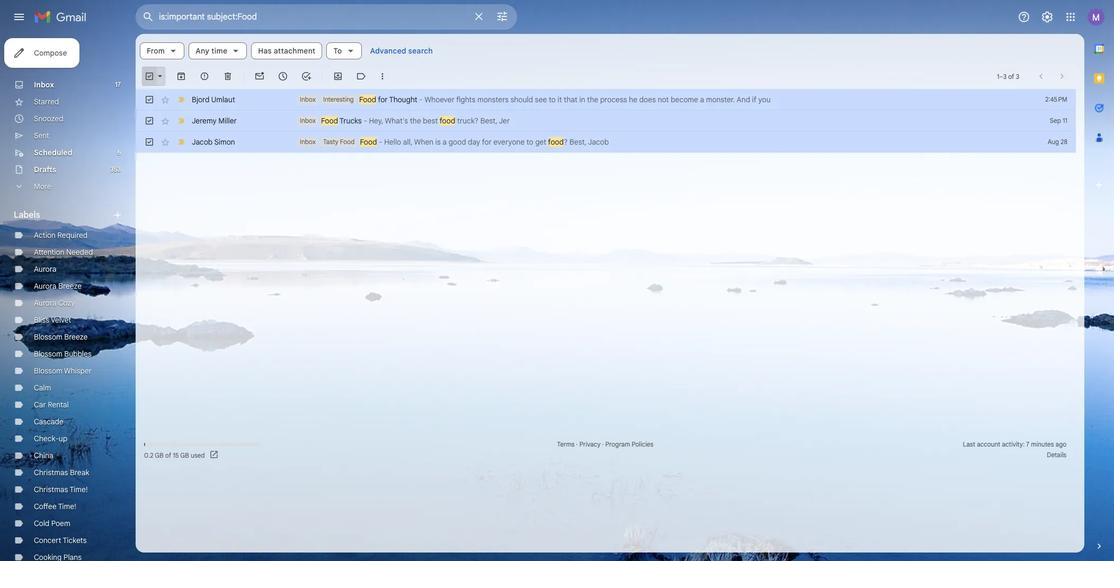 Task type: describe. For each thing, give the bounding box(es) containing it.
delete image
[[223, 71, 233, 82]]

umlaut
[[211, 95, 235, 104]]

cold poem
[[34, 519, 70, 528]]

0 vertical spatial food
[[440, 116, 455, 126]]

bjord umlaut
[[192, 95, 235, 104]]

to
[[334, 46, 342, 56]]

aurora cozy
[[34, 298, 75, 308]]

any time button
[[189, 42, 247, 59]]

miller
[[218, 116, 237, 126]]

action
[[34, 231, 56, 240]]

account
[[977, 440, 1001, 448]]

blossom for blossom whisper
[[34, 366, 62, 376]]

food up tasty
[[321, 116, 338, 126]]

gmail image
[[34, 6, 92, 28]]

jer
[[499, 116, 510, 126]]

blossom for blossom bubbles
[[34, 349, 62, 359]]

inbox down add to tasks 'icon'
[[300, 95, 316, 103]]

it
[[558, 95, 562, 104]]

food down hey,
[[360, 137, 377, 147]]

2 jacob from the left
[[588, 137, 609, 147]]

2:45 pm
[[1045, 95, 1068, 103]]

program
[[606, 440, 630, 448]]

policies
[[632, 440, 654, 448]]

terms · privacy · program policies
[[557, 440, 654, 448]]

support image
[[1018, 11, 1031, 23]]

car rental link
[[34, 400, 69, 410]]

time! for christmas time!
[[70, 485, 88, 494]]

sep
[[1050, 117, 1061, 125]]

cascade
[[34, 417, 63, 427]]

blossom whisper link
[[34, 366, 92, 376]]

0 horizontal spatial the
[[410, 116, 421, 126]]

christmas break link
[[34, 468, 89, 477]]

inbox inside labels navigation
[[34, 80, 54, 90]]

compose button
[[4, 38, 80, 68]]

aurora breeze
[[34, 281, 82, 291]]

row containing jeremy miller
[[136, 110, 1076, 131]]

jeremy miller
[[192, 116, 237, 126]]

required
[[57, 231, 88, 240]]

2 vertical spatial -
[[379, 137, 382, 147]]

best
[[423, 116, 438, 126]]

christmas time! link
[[34, 485, 88, 494]]

jeremy
[[192, 116, 217, 126]]

minutes
[[1031, 440, 1054, 448]]

action required link
[[34, 231, 88, 240]]

truck?
[[457, 116, 479, 126]]

sep 11
[[1050, 117, 1068, 125]]

0 horizontal spatial best,
[[481, 116, 498, 126]]

and
[[737, 95, 750, 104]]

day
[[468, 137, 480, 147]]

in
[[580, 95, 585, 104]]

tickets
[[63, 536, 87, 545]]

interesting
[[323, 95, 354, 103]]

more image
[[377, 71, 388, 82]]

any
[[196, 46, 209, 56]]

christmas time!
[[34, 485, 88, 494]]

breeze for blossom breeze
[[64, 332, 88, 342]]

fights
[[456, 95, 476, 104]]

6
[[117, 148, 121, 156]]

bjord
[[192, 95, 210, 104]]

report spam image
[[199, 71, 210, 82]]

1 vertical spatial a
[[443, 137, 447, 147]]

bubbles
[[64, 349, 92, 359]]

footer containing terms
[[136, 439, 1076, 460]]

28
[[1061, 138, 1068, 146]]

more
[[34, 182, 51, 191]]

Search mail text field
[[159, 12, 466, 22]]

concert tickets
[[34, 536, 87, 545]]

time
[[211, 46, 227, 56]]

details
[[1047, 451, 1067, 459]]

check-
[[34, 434, 59, 444]]

to button
[[327, 42, 362, 59]]

11
[[1063, 117, 1068, 125]]

break
[[70, 468, 89, 477]]

food - hello all, when is a good day for everyone to get food ? best, jacob
[[360, 137, 609, 147]]

labels heading
[[14, 210, 112, 220]]

whisper
[[64, 366, 92, 376]]

inbox inside inbox food trucks - hey, what's the best food truck? best, jer
[[300, 117, 316, 125]]

calm
[[34, 383, 51, 393]]

0 horizontal spatial to
[[527, 137, 534, 147]]

blossom for blossom breeze
[[34, 332, 62, 342]]

labels image
[[356, 71, 367, 82]]

labels navigation
[[0, 34, 136, 561]]

aurora cozy link
[[34, 298, 75, 308]]

is
[[435, 137, 441, 147]]

process
[[600, 95, 627, 104]]

advanced search options image
[[492, 6, 513, 27]]

353
[[110, 165, 121, 173]]

christmas for christmas break
[[34, 468, 68, 477]]

terms link
[[557, 440, 575, 448]]

car rental
[[34, 400, 69, 410]]

activity:
[[1002, 440, 1025, 448]]

aurora for aurora breeze
[[34, 281, 56, 291]]

search mail image
[[139, 7, 158, 26]]

coffee
[[34, 502, 56, 511]]

not
[[658, 95, 669, 104]]



Task type: vqa. For each thing, say whether or not it's contained in the screenshot.
archive" associated with Show
no



Task type: locate. For each thing, give the bounding box(es) containing it.
time! down break
[[70, 485, 88, 494]]

blossom breeze link
[[34, 332, 88, 342]]

0 vertical spatial best,
[[481, 116, 498, 126]]

sent
[[34, 131, 49, 140]]

for left thought on the left top of page
[[378, 95, 388, 104]]

2 gb from the left
[[180, 451, 189, 459]]

poem
[[51, 519, 70, 528]]

that
[[564, 95, 578, 104]]

1 vertical spatial christmas
[[34, 485, 68, 494]]

0.2
[[144, 451, 153, 459]]

cascade link
[[34, 417, 63, 427]]

- for for thought
[[419, 95, 423, 104]]

christmas for christmas time!
[[34, 485, 68, 494]]

1 · from the left
[[576, 440, 578, 448]]

1 vertical spatial to
[[527, 137, 534, 147]]

blossom down blossom breeze
[[34, 349, 62, 359]]

velvet
[[51, 315, 71, 325]]

jacob right ?
[[588, 137, 609, 147]]

you
[[759, 95, 771, 104]]

calm link
[[34, 383, 51, 393]]

aurora for aurora cozy
[[34, 298, 56, 308]]

settings image
[[1041, 11, 1054, 23]]

1 vertical spatial time!
[[58, 502, 76, 511]]

for
[[378, 95, 388, 104], [482, 137, 492, 147]]

aurora up bliss
[[34, 298, 56, 308]]

footer
[[136, 439, 1076, 460]]

snoozed
[[34, 114, 63, 123]]

1 vertical spatial the
[[410, 116, 421, 126]]

None checkbox
[[144, 71, 155, 82], [144, 94, 155, 105], [144, 116, 155, 126], [144, 71, 155, 82], [144, 94, 155, 105], [144, 116, 155, 126]]

aurora down attention
[[34, 264, 56, 274]]

0 horizontal spatial gb
[[155, 451, 164, 459]]

best, left jer
[[481, 116, 498, 126]]

· right the privacy at bottom
[[602, 440, 604, 448]]

sent link
[[34, 131, 49, 140]]

scheduled
[[34, 148, 72, 157]]

time! down christmas time! link
[[58, 502, 76, 511]]

- left hello
[[379, 137, 382, 147]]

all,
[[403, 137, 413, 147]]

jacob simon
[[192, 137, 235, 147]]

breeze for aurora breeze
[[58, 281, 82, 291]]

attention
[[34, 247, 64, 257]]

3 row from the top
[[136, 131, 1076, 153]]

None checkbox
[[144, 137, 155, 147]]

1 horizontal spatial gb
[[180, 451, 189, 459]]

the
[[587, 95, 598, 104], [410, 116, 421, 126]]

1 vertical spatial blossom
[[34, 349, 62, 359]]

0 horizontal spatial food
[[440, 116, 455, 126]]

2 vertical spatial aurora
[[34, 298, 56, 308]]

scheduled link
[[34, 148, 72, 157]]

aug 28
[[1048, 138, 1068, 146]]

0 vertical spatial the
[[587, 95, 598, 104]]

1 horizontal spatial a
[[700, 95, 704, 104]]

time! for coffee time!
[[58, 502, 76, 511]]

0 horizontal spatial -
[[364, 116, 367, 126]]

0 vertical spatial a
[[700, 95, 704, 104]]

7
[[1026, 440, 1030, 448]]

good
[[449, 137, 466, 147]]

christmas down china "link"
[[34, 468, 68, 477]]

privacy
[[580, 440, 601, 448]]

1 horizontal spatial best,
[[570, 137, 587, 147]]

archive image
[[176, 71, 187, 82]]

inbox up starred link
[[34, 80, 54, 90]]

tasty
[[323, 138, 339, 146]]

0 vertical spatial blossom
[[34, 332, 62, 342]]

1 horizontal spatial to
[[549, 95, 556, 104]]

to left get
[[527, 137, 534, 147]]

snooze image
[[278, 71, 288, 82]]

coffee time! link
[[34, 502, 76, 511]]

2 blossom from the top
[[34, 349, 62, 359]]

0 vertical spatial -
[[419, 95, 423, 104]]

blossom down bliss velvet "link"
[[34, 332, 62, 342]]

simon
[[214, 137, 235, 147]]

move to inbox image
[[333, 71, 343, 82]]

1 horizontal spatial the
[[587, 95, 598, 104]]

0 horizontal spatial jacob
[[192, 137, 213, 147]]

cold poem link
[[34, 519, 70, 528]]

aurora for aurora link
[[34, 264, 56, 274]]

1 vertical spatial food
[[548, 137, 564, 147]]

thought
[[389, 95, 417, 104]]

of
[[165, 451, 171, 459]]

blossom bubbles
[[34, 349, 92, 359]]

food right get
[[548, 137, 564, 147]]

1 horizontal spatial -
[[379, 137, 382, 147]]

0 vertical spatial for
[[378, 95, 388, 104]]

breeze up cozy
[[58, 281, 82, 291]]

· right terms
[[576, 440, 578, 448]]

-
[[419, 95, 423, 104], [364, 116, 367, 126], [379, 137, 382, 147]]

1 vertical spatial best,
[[570, 137, 587, 147]]

1 vertical spatial aurora
[[34, 281, 56, 291]]

bliss
[[34, 315, 49, 325]]

needed
[[66, 247, 93, 257]]

food right tasty
[[340, 138, 355, 146]]

0 horizontal spatial for
[[378, 95, 388, 104]]

1 vertical spatial for
[[482, 137, 492, 147]]

used
[[191, 451, 205, 459]]

1 vertical spatial breeze
[[64, 332, 88, 342]]

a right become
[[700, 95, 704, 104]]

what's
[[385, 116, 408, 126]]

1 horizontal spatial jacob
[[588, 137, 609, 147]]

gb left of
[[155, 451, 164, 459]]

?
[[564, 137, 568, 147]]

should
[[511, 95, 533, 104]]

inbox left tasty
[[300, 138, 316, 146]]

15
[[173, 451, 179, 459]]

china link
[[34, 451, 53, 460]]

starred link
[[34, 97, 59, 107]]

bliss velvet link
[[34, 315, 71, 325]]

a right is
[[443, 137, 447, 147]]

for right day
[[482, 137, 492, 147]]

add to tasks image
[[301, 71, 312, 82]]

see
[[535, 95, 547, 104]]

1 aurora from the top
[[34, 264, 56, 274]]

0 horizontal spatial a
[[443, 137, 447, 147]]

get
[[535, 137, 546, 147]]

gb right the 15
[[180, 451, 189, 459]]

2 aurora from the top
[[34, 281, 56, 291]]

hey,
[[369, 116, 383, 126]]

aurora down aurora link
[[34, 281, 56, 291]]

food right best at the top of page
[[440, 116, 455, 126]]

1 row from the top
[[136, 89, 1076, 110]]

0 vertical spatial breeze
[[58, 281, 82, 291]]

main menu image
[[13, 11, 25, 23]]

to
[[549, 95, 556, 104], [527, 137, 534, 147]]

0 vertical spatial christmas
[[34, 468, 68, 477]]

cozy
[[58, 298, 75, 308]]

bliss velvet
[[34, 315, 71, 325]]

inbox link
[[34, 80, 54, 90]]

privacy link
[[580, 440, 601, 448]]

drafts link
[[34, 165, 56, 174]]

1 blossom from the top
[[34, 332, 62, 342]]

breeze up bubbles on the left bottom of the page
[[64, 332, 88, 342]]

row containing jacob simon
[[136, 131, 1076, 153]]

everyone
[[494, 137, 525, 147]]

time!
[[70, 485, 88, 494], [58, 502, 76, 511]]

concert
[[34, 536, 61, 545]]

advanced search button
[[366, 41, 437, 60]]

1 horizontal spatial for
[[482, 137, 492, 147]]

0 horizontal spatial ·
[[576, 440, 578, 448]]

blossom up 'calm' link
[[34, 366, 62, 376]]

he
[[629, 95, 638, 104]]

monsters
[[478, 95, 509, 104]]

christmas break
[[34, 468, 89, 477]]

3 blossom from the top
[[34, 366, 62, 376]]

if
[[752, 95, 757, 104]]

2 vertical spatial blossom
[[34, 366, 62, 376]]

0 vertical spatial to
[[549, 95, 556, 104]]

inbox left trucks
[[300, 117, 316, 125]]

- left hey,
[[364, 116, 367, 126]]

0 vertical spatial time!
[[70, 485, 88, 494]]

program policies link
[[606, 440, 654, 448]]

2 horizontal spatial -
[[419, 95, 423, 104]]

advanced search
[[370, 46, 433, 56]]

food up hey,
[[359, 95, 376, 104]]

1 horizontal spatial ·
[[602, 440, 604, 448]]

1 gb from the left
[[155, 451, 164, 459]]

3 aurora from the top
[[34, 298, 56, 308]]

cold
[[34, 519, 49, 528]]

1 christmas from the top
[[34, 468, 68, 477]]

2 · from the left
[[602, 440, 604, 448]]

0 vertical spatial aurora
[[34, 264, 56, 274]]

best, right ?
[[570, 137, 587, 147]]

1 jacob from the left
[[192, 137, 213, 147]]

- for trucks
[[364, 116, 367, 126]]

the left best at the top of page
[[410, 116, 421, 126]]

attention needed link
[[34, 247, 93, 257]]

christmas
[[34, 468, 68, 477], [34, 485, 68, 494]]

rental
[[48, 400, 69, 410]]

does
[[639, 95, 656, 104]]

None search field
[[136, 4, 517, 30]]

blossom
[[34, 332, 62, 342], [34, 349, 62, 359], [34, 366, 62, 376]]

tab list
[[1085, 34, 1114, 523]]

the right in
[[587, 95, 598, 104]]

any time
[[196, 46, 227, 56]]

food for thought - whoever fights monsters should see to it that in the process he does not  become a monster. and if you
[[359, 95, 771, 104]]

details link
[[1047, 451, 1067, 459]]

follow link to manage storage image
[[209, 450, 220, 460]]

action required
[[34, 231, 88, 240]]

christmas up coffee time! link
[[34, 485, 68, 494]]

china
[[34, 451, 53, 460]]

check-up link
[[34, 434, 67, 444]]

to left it
[[549, 95, 556, 104]]

1 vertical spatial -
[[364, 116, 367, 126]]

blossom bubbles link
[[34, 349, 92, 359]]

- right thought on the left top of page
[[419, 95, 423, 104]]

row
[[136, 89, 1076, 110], [136, 110, 1076, 131], [136, 131, 1076, 153]]

advanced
[[370, 46, 406, 56]]

from
[[147, 46, 165, 56]]

2 christmas from the top
[[34, 485, 68, 494]]

2 row from the top
[[136, 110, 1076, 131]]

blossom whisper
[[34, 366, 92, 376]]

aurora breeze link
[[34, 281, 82, 291]]

row containing bjord umlaut
[[136, 89, 1076, 110]]

when
[[414, 137, 434, 147]]

clear search image
[[468, 6, 490, 27]]

become
[[671, 95, 698, 104]]

1 horizontal spatial food
[[548, 137, 564, 147]]

jacob down "jeremy"
[[192, 137, 213, 147]]



